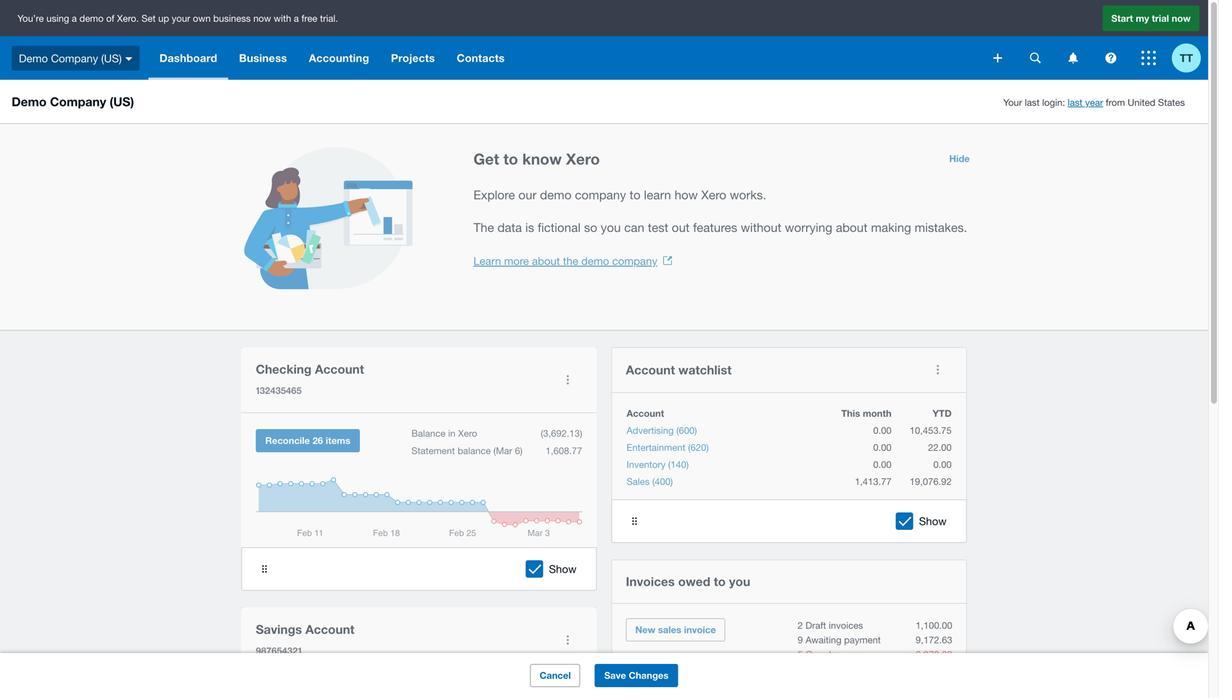 Task type: describe. For each thing, give the bounding box(es) containing it.
states
[[1158, 97, 1185, 108]]

contacts button
[[446, 36, 516, 80]]

cancel
[[540, 671, 571, 682]]

cancel button
[[530, 665, 580, 688]]

from
[[1106, 97, 1125, 108]]

1 horizontal spatial show
[[919, 515, 947, 528]]

2 a from the left
[[294, 13, 299, 24]]

out
[[672, 221, 690, 235]]

company inside popup button
[[51, 52, 98, 64]]

test
[[648, 221, 668, 235]]

own
[[193, 13, 211, 24]]

2 last from the left
[[1068, 97, 1083, 108]]

1 now from the left
[[253, 13, 271, 24]]

explore
[[474, 188, 515, 202]]

set
[[141, 13, 156, 24]]

0 vertical spatial xero
[[566, 150, 600, 168]]

you
[[601, 221, 621, 235]]

trial.
[[320, 13, 338, 24]]

the data is fictional so you can test out features without worrying about making mistakes.
[[474, 221, 967, 235]]

start my trial now
[[1111, 13, 1191, 24]]

using
[[46, 13, 69, 24]]

company inside intro banner body element
[[575, 188, 626, 202]]

up
[[158, 13, 169, 24]]

free
[[302, 13, 317, 24]]

2 horizontal spatial svg image
[[1142, 51, 1156, 65]]

worrying
[[785, 221, 832, 235]]

demo inside banner
[[79, 13, 104, 24]]

mistakes.
[[915, 221, 967, 235]]

contacts
[[457, 52, 505, 65]]

banner containing dashboard
[[0, 0, 1208, 80]]

demo company (us) inside popup button
[[19, 52, 122, 64]]

xero.
[[117, 13, 139, 24]]

last year button
[[1068, 97, 1103, 108]]

your last login: last year from united states
[[1003, 97, 1185, 108]]

data
[[498, 221, 522, 235]]

1 vertical spatial (us)
[[110, 94, 134, 109]]

demo inside intro banner body element
[[540, 188, 572, 202]]

get to know xero
[[474, 150, 600, 168]]

save changes button
[[595, 665, 678, 688]]

explore our demo company to learn how xero works.
[[474, 188, 766, 202]]

year
[[1085, 97, 1103, 108]]

login:
[[1042, 97, 1065, 108]]

works.
[[730, 188, 766, 202]]

with
[[274, 13, 291, 24]]

know
[[522, 150, 562, 168]]

0 vertical spatial to
[[503, 150, 518, 168]]

changes
[[629, 671, 669, 682]]

1 horizontal spatial svg image
[[1069, 53, 1078, 64]]

business button
[[228, 36, 298, 80]]

2 horizontal spatial svg image
[[1106, 53, 1117, 64]]

you're
[[17, 13, 44, 24]]

0 horizontal spatial show
[[549, 563, 577, 576]]

how
[[675, 188, 698, 202]]

about inside intro banner body element
[[836, 221, 868, 235]]

your
[[1003, 97, 1022, 108]]

xero inside intro banner body element
[[701, 188, 726, 202]]

of
[[106, 13, 114, 24]]

(us) inside popup button
[[101, 52, 122, 64]]



Task type: vqa. For each thing, say whether or not it's contained in the screenshot.
the rightmost (0)
no



Task type: locate. For each thing, give the bounding box(es) containing it.
1 horizontal spatial to
[[630, 188, 641, 202]]

hide button
[[941, 147, 979, 171]]

making
[[871, 221, 911, 235]]

to inside intro banner body element
[[630, 188, 641, 202]]

xero right 'know'
[[566, 150, 600, 168]]

demo left 'of'
[[79, 13, 104, 24]]

show
[[919, 515, 947, 528], [549, 563, 577, 576]]

1 horizontal spatial now
[[1172, 13, 1191, 24]]

features
[[693, 221, 737, 235]]

you're using a demo of xero. set up your own business now with a free trial.
[[17, 13, 338, 24]]

0 vertical spatial demo
[[19, 52, 48, 64]]

projects
[[391, 52, 435, 65]]

now right trial
[[1172, 13, 1191, 24]]

company down the using
[[51, 52, 98, 64]]

learn
[[644, 188, 671, 202]]

get
[[474, 150, 499, 168]]

banner
[[0, 0, 1208, 80]]

to right get
[[503, 150, 518, 168]]

demo company (us)
[[19, 52, 122, 64], [12, 94, 134, 109]]

demo down the demo company (us) popup button on the left
[[12, 94, 47, 109]]

2 now from the left
[[1172, 13, 1191, 24]]

learn more about the demo company link
[[474, 255, 678, 267]]

xero
[[566, 150, 600, 168], [701, 188, 726, 202]]

so
[[584, 221, 597, 235]]

2 vertical spatial demo
[[581, 255, 609, 267]]

1 vertical spatial show
[[549, 563, 577, 576]]

demo company (us) button
[[0, 36, 149, 80]]

tt button
[[1172, 36, 1208, 80]]

business
[[213, 13, 251, 24]]

svg image
[[1142, 51, 1156, 65], [1030, 53, 1041, 64], [1069, 53, 1078, 64]]

is
[[525, 221, 534, 235]]

learn
[[474, 255, 501, 267]]

demo down you're on the left top of page
[[19, 52, 48, 64]]

1 vertical spatial demo company (us)
[[12, 94, 134, 109]]

united
[[1128, 97, 1156, 108]]

business
[[239, 52, 287, 65]]

svg image inside the demo company (us) popup button
[[125, 57, 133, 61]]

a left free
[[294, 13, 299, 24]]

intro banner body element
[[474, 185, 979, 238]]

1 horizontal spatial demo
[[540, 188, 572, 202]]

my
[[1136, 13, 1149, 24]]

xero right 'how'
[[701, 188, 726, 202]]

learn more about the demo company
[[474, 255, 657, 267]]

company
[[575, 188, 626, 202], [612, 255, 657, 267]]

0 vertical spatial company
[[51, 52, 98, 64]]

1 vertical spatial company
[[50, 94, 106, 109]]

0 horizontal spatial svg image
[[125, 57, 133, 61]]

2 horizontal spatial demo
[[581, 255, 609, 267]]

projects button
[[380, 36, 446, 80]]

0 horizontal spatial to
[[503, 150, 518, 168]]

svg image
[[1106, 53, 1117, 64], [994, 54, 1002, 62], [125, 57, 133, 61]]

company down the demo company (us) popup button on the left
[[50, 94, 106, 109]]

your
[[172, 13, 190, 24]]

0 horizontal spatial now
[[253, 13, 271, 24]]

save
[[604, 671, 626, 682]]

accounting
[[309, 52, 369, 65]]

1 last from the left
[[1025, 97, 1040, 108]]

last
[[1025, 97, 1040, 108], [1068, 97, 1083, 108]]

company
[[51, 52, 98, 64], [50, 94, 106, 109]]

tt
[[1180, 52, 1193, 65]]

dashboard
[[159, 52, 217, 65]]

0 vertical spatial show
[[919, 515, 947, 528]]

save changes
[[604, 671, 669, 682]]

0 horizontal spatial about
[[532, 255, 560, 267]]

1 vertical spatial company
[[612, 255, 657, 267]]

1 vertical spatial to
[[630, 188, 641, 202]]

a
[[72, 13, 77, 24], [294, 13, 299, 24]]

our
[[519, 188, 537, 202]]

demo company (us) down the demo company (us) popup button on the left
[[12, 94, 134, 109]]

1 vertical spatial xero
[[701, 188, 726, 202]]

about left the
[[532, 255, 560, 267]]

(us) down 'of'
[[101, 52, 122, 64]]

the
[[474, 221, 494, 235]]

dashboard link
[[149, 36, 228, 80]]

demo right the
[[581, 255, 609, 267]]

last left 'year'
[[1068, 97, 1083, 108]]

about left making
[[836, 221, 868, 235]]

demo company (us) down the using
[[19, 52, 122, 64]]

0 horizontal spatial last
[[1025, 97, 1040, 108]]

last right your
[[1025, 97, 1040, 108]]

0 vertical spatial (us)
[[101, 52, 122, 64]]

demo
[[19, 52, 48, 64], [12, 94, 47, 109]]

1 vertical spatial demo
[[540, 188, 572, 202]]

company up "so"
[[575, 188, 626, 202]]

(us)
[[101, 52, 122, 64], [110, 94, 134, 109]]

1 horizontal spatial about
[[836, 221, 868, 235]]

accounting button
[[298, 36, 380, 80]]

a right the using
[[72, 13, 77, 24]]

start
[[1111, 13, 1133, 24]]

the
[[563, 255, 578, 267]]

0 vertical spatial company
[[575, 188, 626, 202]]

1 horizontal spatial last
[[1068, 97, 1083, 108]]

1 horizontal spatial xero
[[701, 188, 726, 202]]

demo inside popup button
[[19, 52, 48, 64]]

to left learn
[[630, 188, 641, 202]]

now
[[253, 13, 271, 24], [1172, 13, 1191, 24]]

trial
[[1152, 13, 1169, 24]]

more
[[504, 255, 529, 267]]

0 horizontal spatial a
[[72, 13, 77, 24]]

1 horizontal spatial svg image
[[994, 54, 1002, 62]]

to
[[503, 150, 518, 168], [630, 188, 641, 202]]

company left 'opens in a new tab' image
[[612, 255, 657, 267]]

demo
[[79, 13, 104, 24], [540, 188, 572, 202], [581, 255, 609, 267]]

1 horizontal spatial a
[[294, 13, 299, 24]]

1 a from the left
[[72, 13, 77, 24]]

demo right our
[[540, 188, 572, 202]]

0 horizontal spatial xero
[[566, 150, 600, 168]]

0 vertical spatial demo
[[79, 13, 104, 24]]

0 vertical spatial demo company (us)
[[19, 52, 122, 64]]

now left with
[[253, 13, 271, 24]]

1 vertical spatial about
[[532, 255, 560, 267]]

opens in a new tab image
[[663, 257, 672, 265]]

fictional
[[538, 221, 581, 235]]

0 horizontal spatial demo
[[79, 13, 104, 24]]

about
[[836, 221, 868, 235], [532, 255, 560, 267]]

hide
[[949, 153, 970, 164]]

1 vertical spatial demo
[[12, 94, 47, 109]]

without
[[741, 221, 782, 235]]

can
[[624, 221, 644, 235]]

0 vertical spatial about
[[836, 221, 868, 235]]

0 horizontal spatial svg image
[[1030, 53, 1041, 64]]

(us) down the demo company (us) popup button on the left
[[110, 94, 134, 109]]



